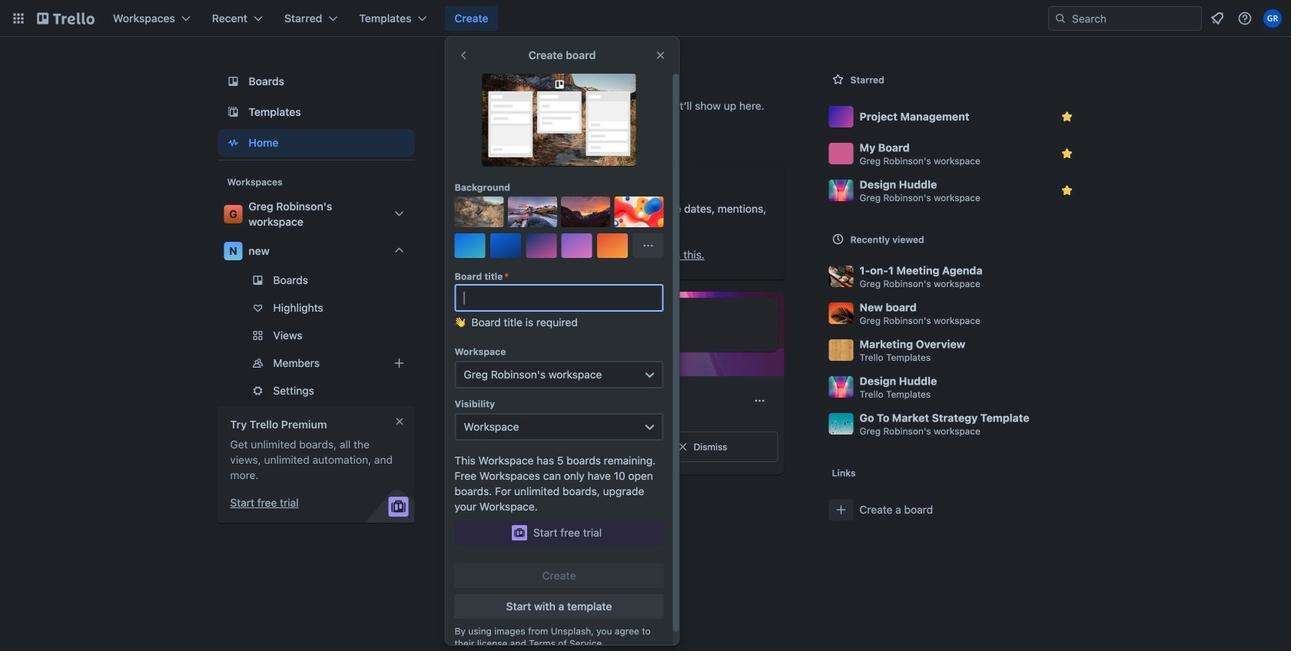 Task type: vqa. For each thing, say whether or not it's contained in the screenshot.
topmost "this"
no



Task type: describe. For each thing, give the bounding box(es) containing it.
return to previous screen image
[[458, 49, 470, 61]]

Search field
[[1067, 7, 1201, 30]]

close popover image
[[654, 49, 667, 61]]

click to unstar my board. it will be removed from your starred list. image
[[1059, 146, 1075, 161]]

home image
[[224, 134, 242, 152]]

primary element
[[0, 0, 1291, 37]]

board image
[[224, 72, 242, 91]]

click to unstar design huddle . it will be removed from your starred list. image
[[1059, 183, 1075, 198]]

greg robinson (gregrobinson96) image
[[1263, 9, 1282, 28]]



Task type: locate. For each thing, give the bounding box(es) containing it.
wave image
[[455, 315, 465, 337]]

back to home image
[[37, 6, 95, 31]]

search image
[[1054, 12, 1067, 25]]

add image
[[390, 354, 408, 373]]

open information menu image
[[1237, 11, 1253, 26]]

template board image
[[224, 103, 242, 121]]

custom image image
[[473, 206, 485, 218]]

None text field
[[455, 284, 664, 312]]

0 notifications image
[[1208, 9, 1227, 28]]

click to unstar project management. it will be removed from your starred list. image
[[1059, 109, 1075, 124]]



